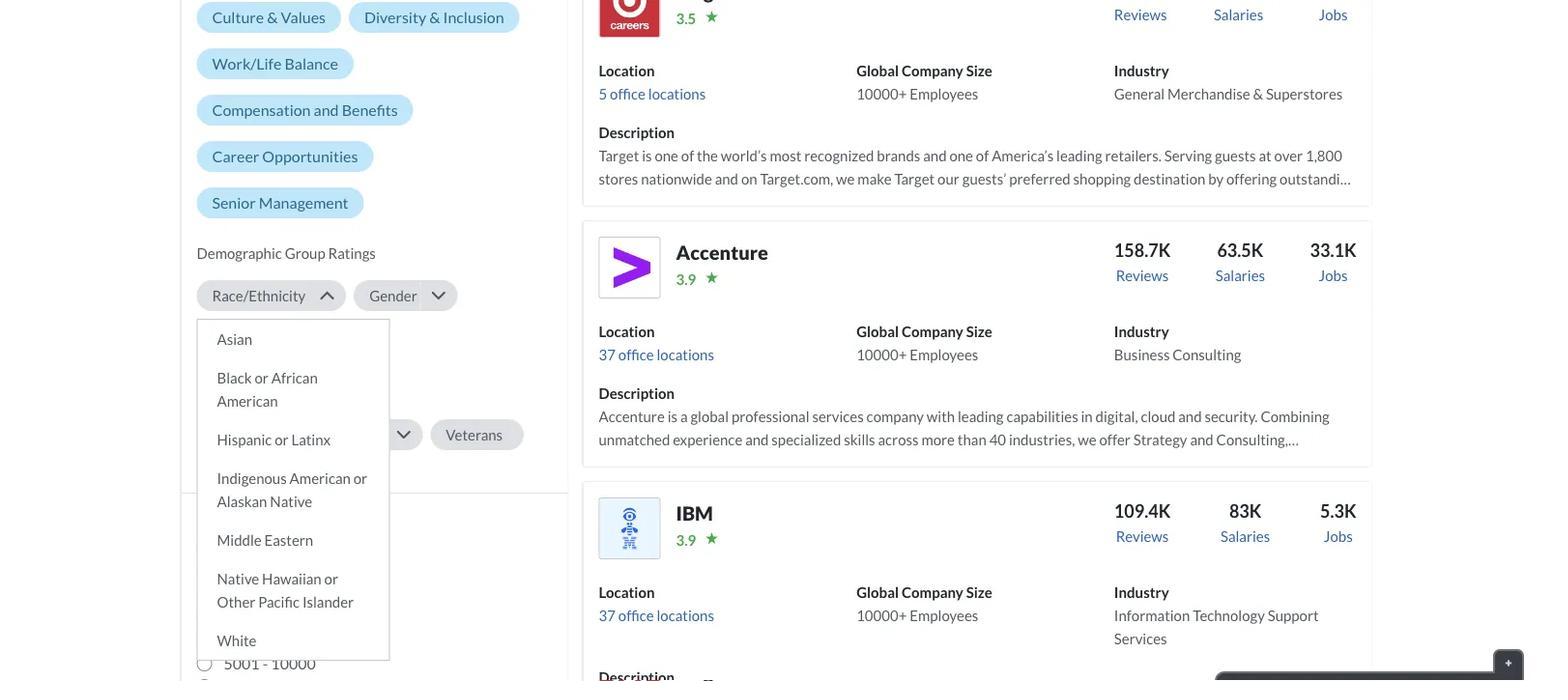 Task type: describe. For each thing, give the bounding box(es) containing it.
size for industry information technology support services
[[966, 584, 992, 601]]

3.5
[[676, 10, 696, 27]]

501 - 1000
[[224, 608, 298, 627]]

culture & values button
[[197, 2, 341, 33]]

63.5k
[[1217, 240, 1263, 261]]

3.9 for ibm
[[676, 531, 696, 549]]

5 office locations link
[[599, 85, 706, 102]]

benefits
[[342, 100, 398, 119]]

compensation and benefits button
[[197, 95, 413, 126]]

global for industry information technology support services
[[856, 584, 899, 601]]

management
[[259, 193, 348, 212]]

sexual orientation
[[212, 333, 331, 351]]

5.3k
[[1320, 501, 1356, 522]]

industry general merchandise & superstores
[[1114, 62, 1343, 102]]

indigenous
[[217, 470, 287, 487]]

career opportunities button
[[197, 141, 373, 172]]

indigenous american or alaskan native
[[217, 470, 367, 510]]

senior
[[212, 193, 256, 212]]

locations for accenture
[[657, 346, 714, 363]]

5001 - 10000
[[224, 654, 316, 673]]

black
[[217, 369, 252, 386]]

compensation
[[212, 100, 311, 119]]

33.1k jobs
[[1310, 240, 1356, 284]]

5000
[[271, 631, 307, 650]]

other
[[217, 593, 255, 611]]

race/ethnicity
[[212, 287, 306, 304]]

hawaiian
[[262, 570, 321, 587]]

superstores
[[1266, 85, 1343, 102]]

culture
[[212, 8, 264, 26]]

career opportunities
[[212, 147, 358, 166]]

demographic group ratings
[[197, 244, 376, 262]]

alaskan
[[217, 493, 267, 510]]

50
[[244, 538, 262, 557]]

office for ibm
[[618, 607, 654, 624]]

51
[[224, 561, 242, 580]]

work/life balance button
[[197, 48, 354, 79]]

business
[[1114, 346, 1170, 363]]

reviews link
[[1114, 0, 1167, 43]]

37 office locations link for ibm
[[599, 607, 714, 624]]

american inside black or african american
[[217, 392, 278, 410]]

african
[[271, 369, 318, 386]]

1 - 50
[[224, 538, 262, 557]]

accenture image
[[599, 237, 661, 299]]

native inside indigenous american or alaskan native
[[270, 493, 312, 510]]

- for 1
[[236, 538, 241, 557]]

employees for ibm
[[910, 607, 978, 624]]

5
[[599, 85, 607, 102]]

asian
[[217, 330, 252, 348]]

services
[[1114, 630, 1167, 647]]

10000
[[271, 654, 316, 673]]

accenture
[[676, 241, 768, 264]]

disabilities
[[290, 380, 360, 397]]

- for 1001
[[263, 631, 268, 650]]

diversity & inclusion button
[[349, 2, 520, 33]]

industry for ibm
[[1114, 584, 1169, 601]]

career
[[212, 147, 259, 166]]

global company size 10000+ employees for ibm
[[856, 584, 992, 624]]

201
[[224, 585, 251, 603]]

parent or family caregiver
[[212, 426, 382, 443]]

501
[[224, 608, 251, 627]]

and
[[314, 100, 339, 119]]

& for culture
[[267, 8, 278, 26]]

gender
[[369, 287, 417, 304]]

jobs for accenture
[[1319, 267, 1348, 284]]

83k salaries
[[1221, 501, 1270, 545]]

size for industry general merchandise & superstores
[[966, 62, 992, 79]]

- for 201
[[254, 585, 259, 603]]

orientation
[[256, 333, 331, 351]]

general
[[1114, 85, 1165, 102]]

83k
[[1229, 501, 1261, 522]]

37 office locations link for accenture
[[599, 346, 714, 363]]

company for industry business consulting
[[902, 323, 963, 340]]

employees for accenture
[[910, 346, 978, 363]]

latinx
[[291, 431, 331, 448]]

native hawaiian or other pacific islander
[[217, 570, 354, 611]]

eastern
[[264, 531, 313, 549]]

or inside indigenous american or alaskan native
[[353, 470, 367, 487]]

109.4k
[[1114, 501, 1171, 522]]

veterans
[[446, 426, 503, 443]]

diversity & inclusion
[[364, 8, 504, 26]]

63.5k salaries
[[1215, 240, 1265, 284]]

middle eastern
[[217, 531, 313, 549]]

location for ibm
[[599, 584, 655, 601]]

& inside industry general merchandise & superstores
[[1253, 85, 1263, 102]]

1001
[[224, 631, 260, 650]]

jobs inside 'link'
[[1319, 6, 1348, 23]]

5.3k jobs
[[1320, 501, 1356, 545]]

location 5 office locations
[[599, 62, 706, 102]]

demographic
[[197, 244, 282, 262]]

0 vertical spatial salaries
[[1214, 6, 1263, 23]]

location for accenture
[[599, 323, 655, 340]]

or for parent
[[258, 426, 272, 443]]

158.7k reviews
[[1114, 240, 1171, 284]]



Task type: vqa. For each thing, say whether or not it's contained in the screenshot.
the 10000+ corresponding to IBM
yes



Task type: locate. For each thing, give the bounding box(es) containing it.
0 vertical spatial american
[[217, 392, 278, 410]]

2 37 office locations link from the top
[[599, 607, 714, 624]]

1 horizontal spatial american
[[290, 470, 351, 487]]

2 10000+ from the top
[[856, 346, 907, 363]]

or up islander
[[324, 570, 338, 587]]

1 location 37 office locations from the top
[[599, 323, 714, 363]]

3 industry from the top
[[1114, 584, 1169, 601]]

1 3.9 from the top
[[676, 271, 696, 288]]

1 vertical spatial location 37 office locations
[[599, 584, 714, 624]]

33.1k
[[1310, 240, 1356, 261]]

employees
[[910, 85, 978, 102], [910, 346, 978, 363], [910, 607, 978, 624]]

opportunities
[[262, 147, 358, 166]]

500
[[262, 585, 289, 603]]

hispanic or latinx
[[217, 431, 331, 448]]

200
[[253, 561, 280, 580]]

0 vertical spatial locations
[[648, 85, 706, 102]]

1 10000+ from the top
[[856, 85, 907, 102]]

technology
[[1193, 607, 1265, 624]]

or for hispanic
[[275, 431, 289, 448]]

people
[[212, 380, 256, 397]]

1 horizontal spatial &
[[429, 8, 440, 26]]

158.7k
[[1114, 240, 1171, 261]]

ibm
[[676, 501, 713, 525]]

1 vertical spatial 37 office locations link
[[599, 607, 714, 624]]

2 location from the top
[[599, 323, 655, 340]]

37 office locations link
[[599, 346, 714, 363], [599, 607, 714, 624]]

reviews up general
[[1114, 6, 1167, 23]]

& for diversity
[[429, 8, 440, 26]]

reviews inside 158.7k reviews
[[1116, 267, 1169, 284]]

salaries link
[[1210, 0, 1267, 43]]

black or african american
[[217, 369, 318, 410]]

0 vertical spatial 10000+
[[856, 85, 907, 102]]

compensation and benefits
[[212, 100, 398, 119]]

2 vertical spatial location
[[599, 584, 655, 601]]

5001
[[224, 654, 260, 673]]

salaries down 63.5k
[[1215, 267, 1265, 284]]

37 down ibm image
[[599, 607, 616, 624]]

reviews down '158.7k'
[[1116, 267, 1169, 284]]

reviews down "109.4k"
[[1116, 528, 1169, 545]]

3 location from the top
[[599, 584, 655, 601]]

1 industry from the top
[[1114, 62, 1169, 79]]

jobs inside 33.1k jobs
[[1319, 267, 1348, 284]]

sexual
[[212, 333, 253, 351]]

american inside indigenous american or alaskan native
[[290, 470, 351, 487]]

salaries
[[1214, 6, 1263, 23], [1215, 267, 1265, 284], [1221, 528, 1270, 545]]

office right 5
[[610, 85, 645, 102]]

american down latinx
[[290, 470, 351, 487]]

or left latinx
[[275, 431, 289, 448]]

109.4k reviews
[[1114, 501, 1171, 545]]

location 37 office locations down accenture image
[[599, 323, 714, 363]]

office down accenture image
[[618, 346, 654, 363]]

information
[[1114, 607, 1190, 624]]

global company size
[[197, 512, 360, 533]]

1 vertical spatial office
[[618, 346, 654, 363]]

2 location 37 office locations from the top
[[599, 584, 714, 624]]

1
[[224, 538, 233, 557]]

balance
[[285, 54, 338, 73]]

location inside location 5 office locations
[[599, 62, 655, 79]]

inclusion
[[443, 8, 504, 26]]

office inside location 5 office locations
[[610, 85, 645, 102]]

salaries down 83k
[[1221, 528, 1270, 545]]

work/life balance
[[212, 54, 338, 73]]

native inside native hawaiian or other pacific islander
[[217, 570, 259, 587]]

description
[[599, 124, 675, 141], [599, 385, 675, 402]]

2 global company size 10000+ employees from the top
[[856, 323, 992, 363]]

target image
[[599, 0, 661, 38]]

american down black
[[217, 392, 278, 410]]

2 vertical spatial industry
[[1114, 584, 1169, 601]]

location down ibm image
[[599, 584, 655, 601]]

201 - 500
[[224, 585, 289, 603]]

37 for ibm
[[599, 607, 616, 624]]

industry up general
[[1114, 62, 1169, 79]]

& left "values"
[[267, 8, 278, 26]]

51 - 200
[[224, 561, 280, 580]]

location 37 office locations for ibm
[[599, 584, 714, 624]]

- for 51
[[245, 561, 250, 580]]

1 37 office locations link from the top
[[599, 346, 714, 363]]

culture & values
[[212, 8, 326, 26]]

location up 5
[[599, 62, 655, 79]]

caregiver
[[319, 426, 382, 443]]

jobs link
[[1310, 0, 1356, 43]]

- left 5000
[[263, 631, 268, 650]]

family
[[274, 426, 317, 443]]

1 vertical spatial 3.9
[[676, 531, 696, 549]]

10000+ for accenture
[[856, 346, 907, 363]]

work/life
[[212, 54, 282, 73]]

jobs down 33.1k
[[1319, 267, 1348, 284]]

1 vertical spatial 10000+
[[856, 346, 907, 363]]

2 3.9 from the top
[[676, 531, 696, 549]]

1 vertical spatial location
[[599, 323, 655, 340]]

middle
[[217, 531, 262, 549]]

industry up business
[[1114, 323, 1169, 340]]

- right 1
[[236, 538, 241, 557]]

1 vertical spatial native
[[217, 570, 259, 587]]

location 37 office locations down ibm image
[[599, 584, 714, 624]]

2 vertical spatial employees
[[910, 607, 978, 624]]

3 global company size 10000+ employees from the top
[[856, 584, 992, 624]]

1 vertical spatial industry
[[1114, 323, 1169, 340]]

or left "family"
[[258, 426, 272, 443]]

with
[[259, 380, 287, 397]]

size for industry business consulting
[[966, 323, 992, 340]]

0 vertical spatial 37
[[599, 346, 616, 363]]

1 global company size 10000+ employees from the top
[[856, 62, 992, 102]]

jobs
[[1319, 6, 1348, 23], [1319, 267, 1348, 284], [1324, 528, 1353, 545]]

3.9 down ibm
[[676, 531, 696, 549]]

0 vertical spatial global company size 10000+ employees
[[856, 62, 992, 102]]

1 employees from the top
[[910, 85, 978, 102]]

native up global company size
[[270, 493, 312, 510]]

parent
[[212, 426, 255, 443]]

& left superstores
[[1253, 85, 1263, 102]]

0 vertical spatial industry
[[1114, 62, 1169, 79]]

description for 5
[[599, 124, 675, 141]]

- down 1001 - 5000
[[263, 654, 268, 673]]

2 employees from the top
[[910, 346, 978, 363]]

global for industry business consulting
[[856, 323, 899, 340]]

salaries for ibm
[[1221, 528, 1270, 545]]

native up other
[[217, 570, 259, 587]]

- right the 201
[[254, 585, 259, 603]]

&
[[267, 8, 278, 26], [429, 8, 440, 26], [1253, 85, 1263, 102]]

2 vertical spatial jobs
[[1324, 528, 1353, 545]]

global for industry general merchandise & superstores
[[856, 62, 899, 79]]

0 horizontal spatial american
[[217, 392, 278, 410]]

jobs inside 5.3k jobs
[[1324, 528, 1353, 545]]

- for 5001
[[263, 654, 268, 673]]

group
[[285, 244, 325, 262]]

2 vertical spatial locations
[[657, 607, 714, 624]]

support
[[1268, 607, 1319, 624]]

1 vertical spatial jobs
[[1319, 267, 1348, 284]]

senior management button
[[197, 187, 364, 218]]

industry inside industry information technology support services
[[1114, 584, 1169, 601]]

industry up information
[[1114, 584, 1169, 601]]

jobs down 5.3k
[[1324, 528, 1353, 545]]

0 vertical spatial jobs
[[1319, 6, 1348, 23]]

1 description from the top
[[599, 124, 675, 141]]

0 vertical spatial 3.9
[[676, 271, 696, 288]]

office down ibm image
[[618, 607, 654, 624]]

2 horizontal spatial &
[[1253, 85, 1263, 102]]

ibm image
[[599, 498, 661, 559]]

industry for accenture
[[1114, 323, 1169, 340]]

0 horizontal spatial &
[[267, 8, 278, 26]]

jobs for ibm
[[1324, 528, 1353, 545]]

reviews inside 109.4k reviews
[[1116, 528, 1169, 545]]

0 vertical spatial native
[[270, 493, 312, 510]]

locations inside location 5 office locations
[[648, 85, 706, 102]]

- right 51
[[245, 561, 250, 580]]

3 employees from the top
[[910, 607, 978, 624]]

or inside black or african american
[[255, 369, 268, 386]]

industry inside industry general merchandise & superstores
[[1114, 62, 1169, 79]]

0 vertical spatial employees
[[910, 85, 978, 102]]

3.9 for accenture
[[676, 271, 696, 288]]

3.9 down the 'accenture'
[[676, 271, 696, 288]]

locations
[[648, 85, 706, 102], [657, 346, 714, 363], [657, 607, 714, 624]]

reviews for ibm
[[1116, 528, 1169, 545]]

1 vertical spatial locations
[[657, 346, 714, 363]]

or
[[255, 369, 268, 386], [258, 426, 272, 443], [275, 431, 289, 448], [353, 470, 367, 487], [324, 570, 338, 587]]

37 for accenture
[[599, 346, 616, 363]]

company for industry information technology support services
[[902, 584, 963, 601]]

description for 37
[[599, 385, 675, 402]]

2 vertical spatial reviews
[[1116, 528, 1169, 545]]

office for accenture
[[618, 346, 654, 363]]

& left inclusion
[[429, 8, 440, 26]]

pacific
[[258, 593, 300, 611]]

location down accenture image
[[599, 323, 655, 340]]

37 down accenture image
[[599, 346, 616, 363]]

or inside native hawaiian or other pacific islander
[[324, 570, 338, 587]]

1 vertical spatial employees
[[910, 346, 978, 363]]

reviews
[[1114, 6, 1167, 23], [1116, 267, 1169, 284], [1116, 528, 1169, 545]]

1 vertical spatial global company size 10000+ employees
[[856, 323, 992, 363]]

1 horizontal spatial native
[[270, 493, 312, 510]]

or right black
[[255, 369, 268, 386]]

0 vertical spatial location 37 office locations
[[599, 323, 714, 363]]

salaries for accenture
[[1215, 267, 1265, 284]]

1 vertical spatial american
[[290, 470, 351, 487]]

2 description from the top
[[599, 385, 675, 402]]

islander
[[302, 593, 354, 611]]

1 vertical spatial reviews
[[1116, 267, 1169, 284]]

0 horizontal spatial native
[[217, 570, 259, 587]]

industry information technology support services
[[1114, 584, 1319, 647]]

10000+ for ibm
[[856, 607, 907, 624]]

- for 501
[[254, 608, 259, 627]]

global company size 10000+ employees for accenture
[[856, 323, 992, 363]]

- right 501
[[254, 608, 259, 627]]

1 vertical spatial description
[[599, 385, 675, 402]]

2 vertical spatial global company size 10000+ employees
[[856, 584, 992, 624]]

0 vertical spatial office
[[610, 85, 645, 102]]

location 37 office locations for accenture
[[599, 323, 714, 363]]

locations for ibm
[[657, 607, 714, 624]]

company for industry general merchandise & superstores
[[902, 62, 963, 79]]

37 office locations link down accenture image
[[599, 346, 714, 363]]

reviews for accenture
[[1116, 267, 1169, 284]]

2 37 from the top
[[599, 607, 616, 624]]

office
[[610, 85, 645, 102], [618, 346, 654, 363], [618, 607, 654, 624]]

values
[[281, 8, 326, 26]]

2 industry from the top
[[1114, 323, 1169, 340]]

diversity
[[364, 8, 426, 26]]

global company size 10000+ employees
[[856, 62, 992, 102], [856, 323, 992, 363], [856, 584, 992, 624]]

0 vertical spatial reviews
[[1114, 6, 1167, 23]]

1000
[[262, 608, 298, 627]]

0 vertical spatial location
[[599, 62, 655, 79]]

0 vertical spatial description
[[599, 124, 675, 141]]

industry inside industry business consulting
[[1114, 323, 1169, 340]]

consulting
[[1173, 346, 1241, 363]]

merchandise
[[1167, 85, 1250, 102]]

1 37 from the top
[[599, 346, 616, 363]]

1 location from the top
[[599, 62, 655, 79]]

2 vertical spatial salaries
[[1221, 528, 1270, 545]]

or for black
[[255, 369, 268, 386]]

1 vertical spatial 37
[[599, 607, 616, 624]]

global
[[856, 62, 899, 79], [856, 323, 899, 340], [197, 512, 248, 533], [856, 584, 899, 601]]

american
[[217, 392, 278, 410], [290, 470, 351, 487]]

37
[[599, 346, 616, 363], [599, 607, 616, 624]]

37 office locations link down ibm image
[[599, 607, 714, 624]]

company
[[902, 62, 963, 79], [902, 323, 963, 340], [251, 512, 325, 533], [902, 584, 963, 601]]

hispanic
[[217, 431, 272, 448]]

jobs up superstores
[[1319, 6, 1348, 23]]

or down caregiver
[[353, 470, 367, 487]]

2 vertical spatial office
[[618, 607, 654, 624]]

salaries up industry general merchandise & superstores
[[1214, 6, 1263, 23]]

0 vertical spatial 37 office locations link
[[599, 346, 714, 363]]

1 vertical spatial salaries
[[1215, 267, 1265, 284]]

3 10000+ from the top
[[856, 607, 907, 624]]

2 vertical spatial 10000+
[[856, 607, 907, 624]]



